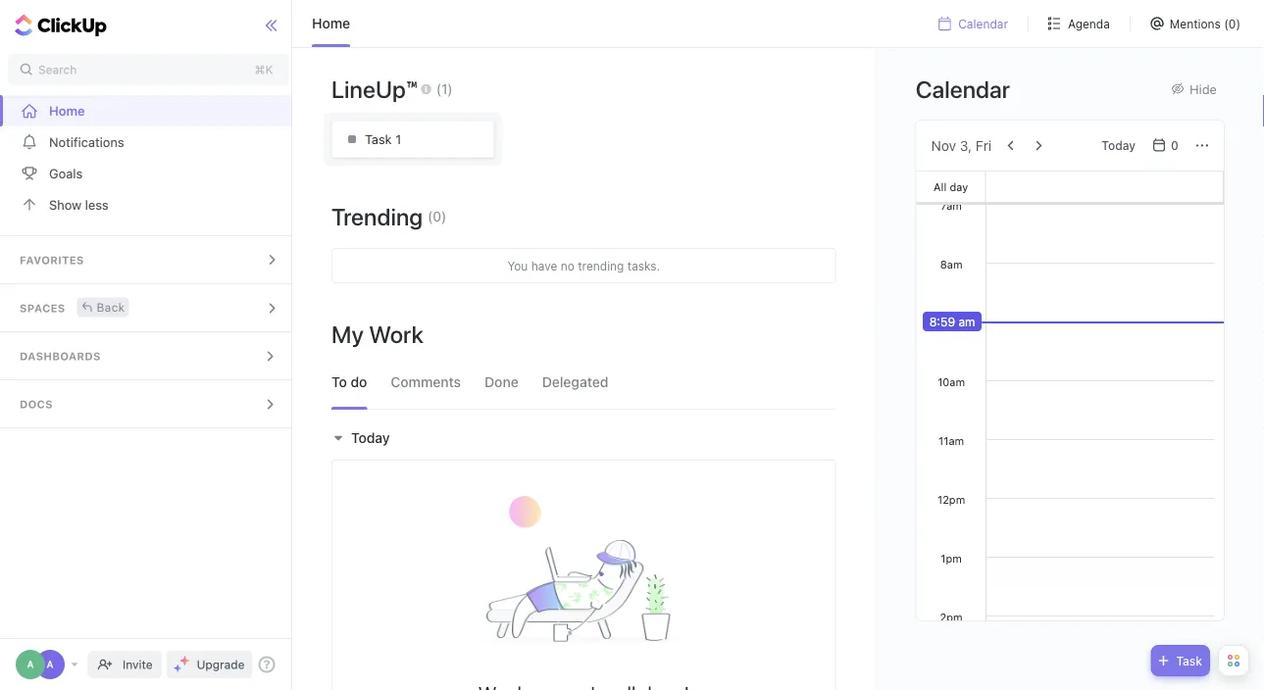 Task type: describe. For each thing, give the bounding box(es) containing it.
8am
[[940, 258, 962, 271]]

no
[[561, 259, 574, 273]]

12pm
[[937, 493, 965, 506]]

all day
[[934, 180, 968, 193]]

11am
[[938, 434, 964, 447]]

mentions (0)
[[1170, 17, 1241, 30]]

1 vertical spatial today
[[351, 430, 390, 446]]

‎task 1 link
[[331, 121, 494, 158]]

home inside sidebar navigation
[[49, 103, 85, 118]]

1pm
[[940, 552, 961, 565]]

2pm
[[940, 611, 962, 624]]

1 vertical spatial calendar
[[916, 75, 1010, 102]]

you
[[507, 259, 528, 273]]

all
[[934, 180, 947, 193]]

(1)
[[436, 80, 453, 97]]

agenda
[[1068, 17, 1110, 30]]

work
[[369, 321, 423, 348]]

less
[[85, 198, 108, 212]]

⌘k
[[255, 63, 273, 76]]

goals link
[[0, 158, 297, 189]]

(0) for mentions
[[1224, 17, 1241, 30]]

1 a from the left
[[27, 659, 34, 670]]

8:59
[[929, 315, 955, 329]]

delegated button
[[542, 356, 609, 409]]

spaces
[[20, 302, 65, 315]]

have
[[531, 259, 557, 273]]

docs
[[20, 398, 53, 411]]

lineup
[[331, 76, 406, 103]]

day
[[950, 180, 968, 193]]

favorites
[[20, 254, 84, 267]]

search
[[38, 63, 77, 76]]

sidebar navigation
[[0, 0, 297, 690]]

(0) for trending
[[428, 208, 446, 225]]

trending (0)
[[331, 203, 446, 230]]

tasks.
[[627, 259, 660, 273]]

back
[[97, 301, 125, 314]]

fri
[[976, 137, 992, 153]]

upgrade link
[[166, 651, 253, 679]]

0 vertical spatial calendar
[[958, 17, 1008, 30]]

my work tab list
[[322, 356, 846, 409]]

trending
[[331, 203, 423, 230]]

to
[[331, 374, 347, 390]]

am
[[958, 315, 975, 329]]

3,
[[960, 137, 972, 153]]



Task type: vqa. For each thing, say whether or not it's contained in the screenshot.
home to the top
yes



Task type: locate. For each thing, give the bounding box(es) containing it.
home link
[[0, 95, 297, 127]]

(0)
[[1224, 17, 1241, 30], [428, 208, 446, 225]]

notifications link
[[0, 127, 297, 158]]

1 horizontal spatial today
[[1102, 139, 1136, 152]]

1 horizontal spatial (0)
[[1224, 17, 1241, 30]]

home
[[312, 15, 350, 31], [49, 103, 85, 118]]

8:59 am
[[929, 315, 975, 329]]

notifications
[[49, 135, 124, 150]]

0 horizontal spatial a
[[27, 659, 34, 670]]

show
[[49, 198, 82, 212]]

home up lineup
[[312, 15, 350, 31]]

9am
[[940, 317, 962, 330]]

today button
[[331, 430, 395, 446]]

dashboards
[[20, 350, 101, 363]]

today inside button
[[1102, 139, 1136, 152]]

my
[[331, 321, 364, 348]]

my work
[[331, 321, 423, 348]]

2 a from the left
[[47, 659, 53, 670]]

1
[[395, 132, 401, 147]]

nov 3, fri button
[[931, 137, 992, 153]]

0 vertical spatial (0)
[[1224, 17, 1241, 30]]

0 horizontal spatial today
[[351, 430, 390, 446]]

delegated
[[542, 374, 609, 390]]

today left 0 'dropdown button'
[[1102, 139, 1136, 152]]

nov 3, fri
[[931, 137, 992, 153]]

7am
[[940, 199, 961, 212]]

1 vertical spatial home
[[49, 103, 85, 118]]

comments
[[391, 374, 461, 390]]

(0) right mentions
[[1224, 17, 1241, 30]]

mentions
[[1170, 17, 1221, 30]]

‎task 1
[[365, 132, 401, 147]]

show less
[[49, 198, 108, 212]]

0
[[1171, 139, 1179, 152]]

hide
[[1190, 81, 1217, 96]]

to do
[[331, 374, 367, 390]]

nov
[[931, 137, 956, 153]]

1 horizontal spatial home
[[312, 15, 350, 31]]

done button
[[485, 356, 519, 409]]

to do button
[[331, 356, 367, 409]]

trending
[[578, 259, 624, 273]]

today down do
[[351, 430, 390, 446]]

done
[[485, 374, 519, 390]]

invite
[[123, 658, 153, 672]]

0 vertical spatial home
[[312, 15, 350, 31]]

a
[[27, 659, 34, 670], [47, 659, 53, 670]]

0 horizontal spatial home
[[49, 103, 85, 118]]

home up notifications
[[49, 103, 85, 118]]

calendar
[[958, 17, 1008, 30], [916, 75, 1010, 102]]

you have no trending tasks.
[[507, 259, 660, 273]]

today button
[[1094, 134, 1143, 157]]

do
[[351, 374, 367, 390]]

0 button
[[1147, 134, 1187, 157]]

favorites button
[[0, 236, 297, 283]]

(0) right trending
[[428, 208, 446, 225]]

upgrade
[[197, 658, 245, 672]]

back link
[[77, 298, 129, 317]]

sparkle svg 1 image
[[180, 656, 190, 666]]

1 vertical spatial (0)
[[428, 208, 446, 225]]

10am
[[937, 376, 965, 388]]

1 horizontal spatial a
[[47, 659, 53, 670]]

task
[[1176, 654, 1202, 668]]

0 vertical spatial today
[[1102, 139, 1136, 152]]

(0) inside trending (0)
[[428, 208, 446, 225]]

goals
[[49, 166, 83, 181]]

‎task
[[365, 132, 392, 147]]

0 horizontal spatial (0)
[[428, 208, 446, 225]]

comments button
[[391, 356, 461, 409]]

today
[[1102, 139, 1136, 152], [351, 430, 390, 446]]

sparkle svg 2 image
[[174, 665, 182, 672]]



